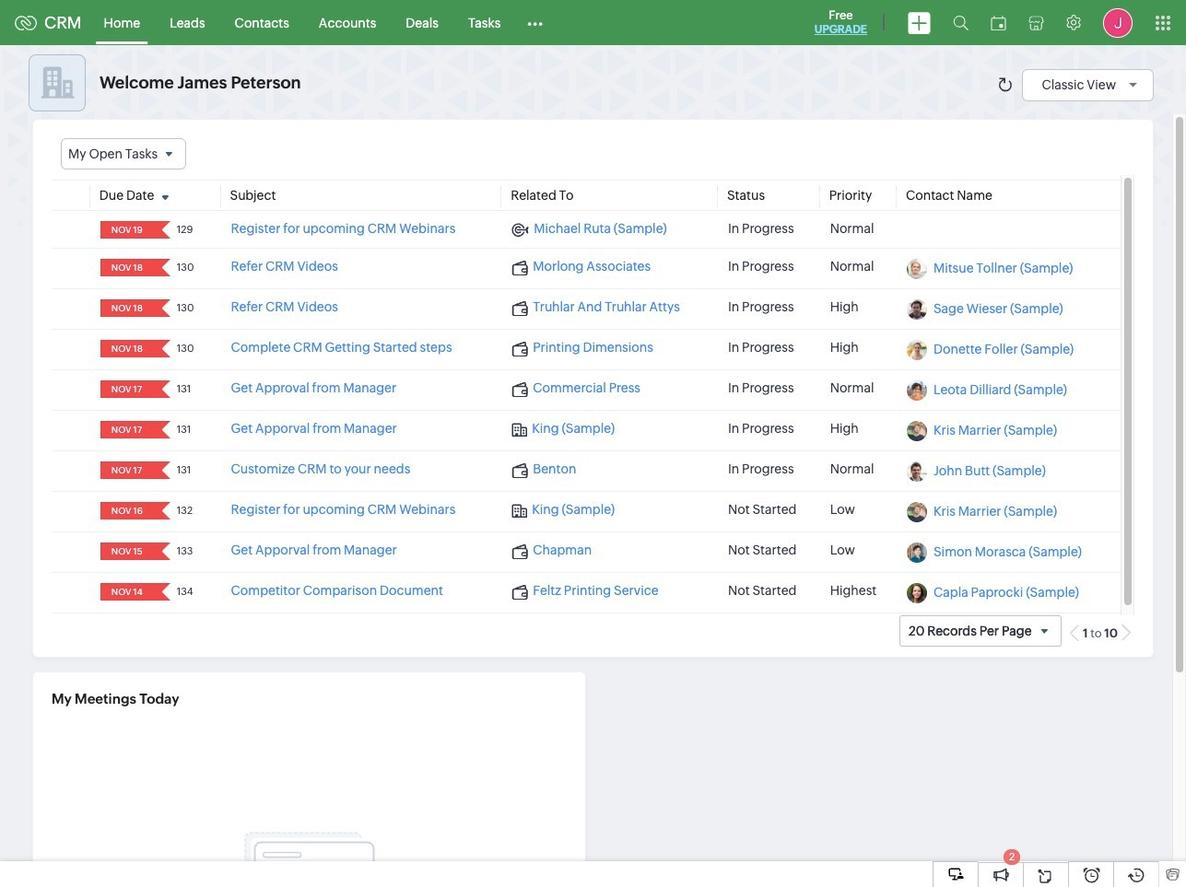 Task type: vqa. For each thing, say whether or not it's contained in the screenshot.
Chats image
no



Task type: locate. For each thing, give the bounding box(es) containing it.
logo image
[[15, 15, 37, 30]]

None field
[[61, 138, 186, 170], [106, 221, 149, 239], [106, 259, 149, 277], [106, 300, 149, 317], [106, 340, 149, 358], [106, 381, 149, 398], [106, 421, 149, 439], [106, 462, 149, 480], [106, 503, 149, 520], [106, 543, 149, 561], [106, 584, 149, 601], [61, 138, 186, 170], [106, 221, 149, 239], [106, 259, 149, 277], [106, 300, 149, 317], [106, 340, 149, 358], [106, 381, 149, 398], [106, 421, 149, 439], [106, 462, 149, 480], [106, 503, 149, 520], [106, 543, 149, 561], [106, 584, 149, 601]]

search element
[[942, 0, 980, 45]]

create menu image
[[908, 12, 931, 34]]

profile image
[[1103, 8, 1133, 37]]

calendar image
[[991, 15, 1007, 30]]



Task type: describe. For each thing, give the bounding box(es) containing it.
search image
[[953, 15, 969, 30]]

Other Modules field
[[516, 8, 555, 37]]

profile element
[[1092, 0, 1144, 45]]

create menu element
[[897, 0, 942, 45]]



